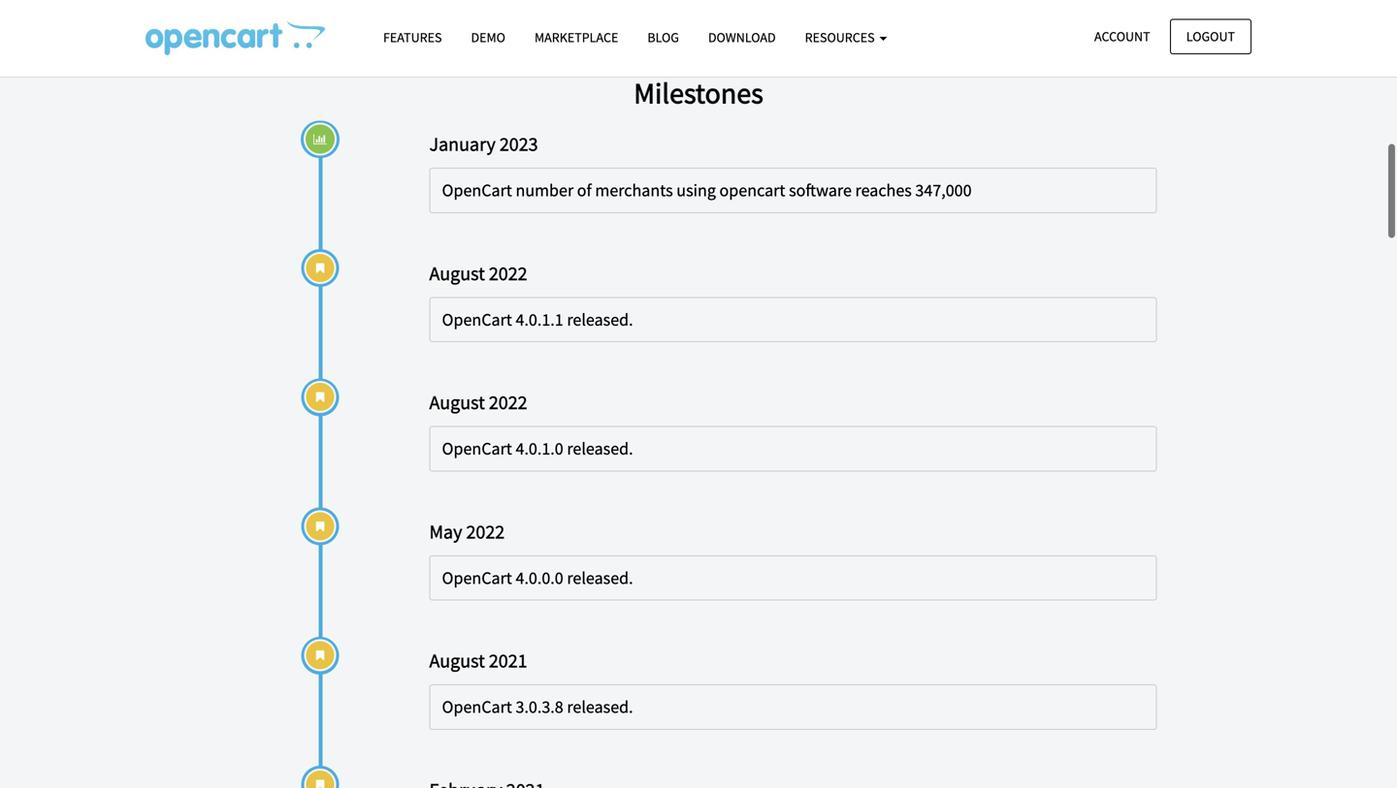 Task type: vqa. For each thing, say whether or not it's contained in the screenshot.


Task type: describe. For each thing, give the bounding box(es) containing it.
opencart for opencart number of merchants using opencart software reaches 347,000
[[442, 179, 512, 201]]

logout
[[1186, 28, 1235, 45]]

opencart
[[720, 179, 785, 201]]

account link
[[1078, 19, 1167, 54]]

demo link
[[457, 20, 520, 54]]

2021
[[489, 649, 527, 674]]

demo
[[471, 29, 505, 46]]

opencart 4.0.0.0 released.
[[442, 567, 633, 589]]

released. for opencart 4.0.1.0 released.
[[567, 438, 633, 460]]

number
[[516, 179, 574, 201]]

2022 for 4.0.1.1
[[489, 261, 527, 286]]

merchants
[[595, 179, 673, 201]]

4.0.1.1
[[516, 309, 563, 331]]

opencart - company image
[[146, 20, 325, 55]]

august for opencart 4.0.1.0 released.
[[429, 391, 485, 415]]

blog link
[[633, 20, 694, 54]]

released. for opencart 3.0.3.8 released.
[[567, 697, 633, 719]]

may 2022
[[429, 520, 505, 544]]

3.0.3.8
[[516, 697, 563, 719]]

opencart for opencart 4.0.1.1 released.
[[442, 309, 512, 331]]

opencart 3.0.3.8 released.
[[442, 697, 633, 719]]

january 2023
[[429, 132, 538, 156]]

january
[[429, 132, 496, 156]]

august 2021
[[429, 649, 527, 674]]

2022 for 4.0.1.0
[[489, 391, 527, 415]]

august 2022 for opencart 4.0.1.0 released.
[[429, 391, 527, 415]]

download link
[[694, 20, 790, 54]]

blog
[[648, 29, 679, 46]]

of
[[577, 179, 592, 201]]

marketplace
[[535, 29, 618, 46]]

features
[[383, 29, 442, 46]]

marketplace link
[[520, 20, 633, 54]]



Task type: locate. For each thing, give the bounding box(es) containing it.
0 vertical spatial august
[[429, 261, 485, 286]]

released. right 4.0.1.1
[[567, 309, 633, 331]]

released. right the 4.0.0.0
[[567, 567, 633, 589]]

opencart left 4.0.1.0
[[442, 438, 512, 460]]

opencart down may 2022
[[442, 567, 512, 589]]

august for opencart 4.0.1.1 released.
[[429, 261, 485, 286]]

2023
[[500, 132, 538, 156]]

4.0.0.0
[[516, 567, 563, 589]]

0 vertical spatial august 2022
[[429, 261, 527, 286]]

0 vertical spatial 2022
[[489, 261, 527, 286]]

5 opencart from the top
[[442, 697, 512, 719]]

resources
[[805, 29, 878, 46]]

milestones
[[634, 75, 763, 111]]

2022 right may
[[466, 520, 505, 544]]

august 2022 for opencart 4.0.1.1 released.
[[429, 261, 527, 286]]

opencart number of merchants using opencart software reaches 347,000
[[442, 179, 972, 201]]

released. right 4.0.1.0
[[567, 438, 633, 460]]

opencart for opencart 4.0.1.0 released.
[[442, 438, 512, 460]]

download
[[708, 29, 776, 46]]

august 2022
[[429, 261, 527, 286], [429, 391, 527, 415]]

1 vertical spatial august 2022
[[429, 391, 527, 415]]

released. for opencart 4.0.0.0 released.
[[567, 567, 633, 589]]

opencart down january 2023
[[442, 179, 512, 201]]

1 august 2022 from the top
[[429, 261, 527, 286]]

2 august from the top
[[429, 391, 485, 415]]

august 2022 up opencart 4.0.1.1 released.
[[429, 261, 527, 286]]

2 august 2022 from the top
[[429, 391, 527, 415]]

2 vertical spatial 2022
[[466, 520, 505, 544]]

opencart left 4.0.1.1
[[442, 309, 512, 331]]

1 vertical spatial 2022
[[489, 391, 527, 415]]

opencart 4.0.1.0 released.
[[442, 438, 633, 460]]

features link
[[369, 20, 457, 54]]

released. for opencart 4.0.1.1 released.
[[567, 309, 633, 331]]

august for opencart 3.0.3.8 released.
[[429, 649, 485, 674]]

2 vertical spatial august
[[429, 649, 485, 674]]

2 released. from the top
[[567, 438, 633, 460]]

1 vertical spatial august
[[429, 391, 485, 415]]

opencart down august 2021 at the left of page
[[442, 697, 512, 719]]

2022
[[489, 261, 527, 286], [489, 391, 527, 415], [466, 520, 505, 544]]

logout link
[[1170, 19, 1252, 54]]

1 opencart from the top
[[442, 179, 512, 201]]

august up the opencart 4.0.1.0 released.
[[429, 391, 485, 415]]

opencart for opencart 3.0.3.8 released.
[[442, 697, 512, 719]]

opencart
[[442, 179, 512, 201], [442, 309, 512, 331], [442, 438, 512, 460], [442, 567, 512, 589], [442, 697, 512, 719]]

3 opencart from the top
[[442, 438, 512, 460]]

1 august from the top
[[429, 261, 485, 286]]

using
[[677, 179, 716, 201]]

3 august from the top
[[429, 649, 485, 674]]

4 released. from the top
[[567, 697, 633, 719]]

4 opencart from the top
[[442, 567, 512, 589]]

2022 up the opencart 4.0.1.0 released.
[[489, 391, 527, 415]]

2 opencart from the top
[[442, 309, 512, 331]]

account
[[1095, 28, 1150, 45]]

2022 up opencart 4.0.1.1 released.
[[489, 261, 527, 286]]

347,000
[[915, 179, 972, 201]]

resources link
[[790, 20, 902, 54]]

1 released. from the top
[[567, 309, 633, 331]]

released. right 3.0.3.8
[[567, 697, 633, 719]]

released.
[[567, 309, 633, 331], [567, 438, 633, 460], [567, 567, 633, 589], [567, 697, 633, 719]]

august 2022 up the opencart 4.0.1.0 released.
[[429, 391, 527, 415]]

opencart for opencart 4.0.0.0 released.
[[442, 567, 512, 589]]

august left 2021
[[429, 649, 485, 674]]

software
[[789, 179, 852, 201]]

3 released. from the top
[[567, 567, 633, 589]]

4.0.1.0
[[516, 438, 563, 460]]

may
[[429, 520, 462, 544]]

2022 for 4.0.0.0
[[466, 520, 505, 544]]

reaches
[[855, 179, 912, 201]]

august
[[429, 261, 485, 286], [429, 391, 485, 415], [429, 649, 485, 674]]

august up opencart 4.0.1.1 released.
[[429, 261, 485, 286]]

opencart 4.0.1.1 released.
[[442, 309, 633, 331]]



